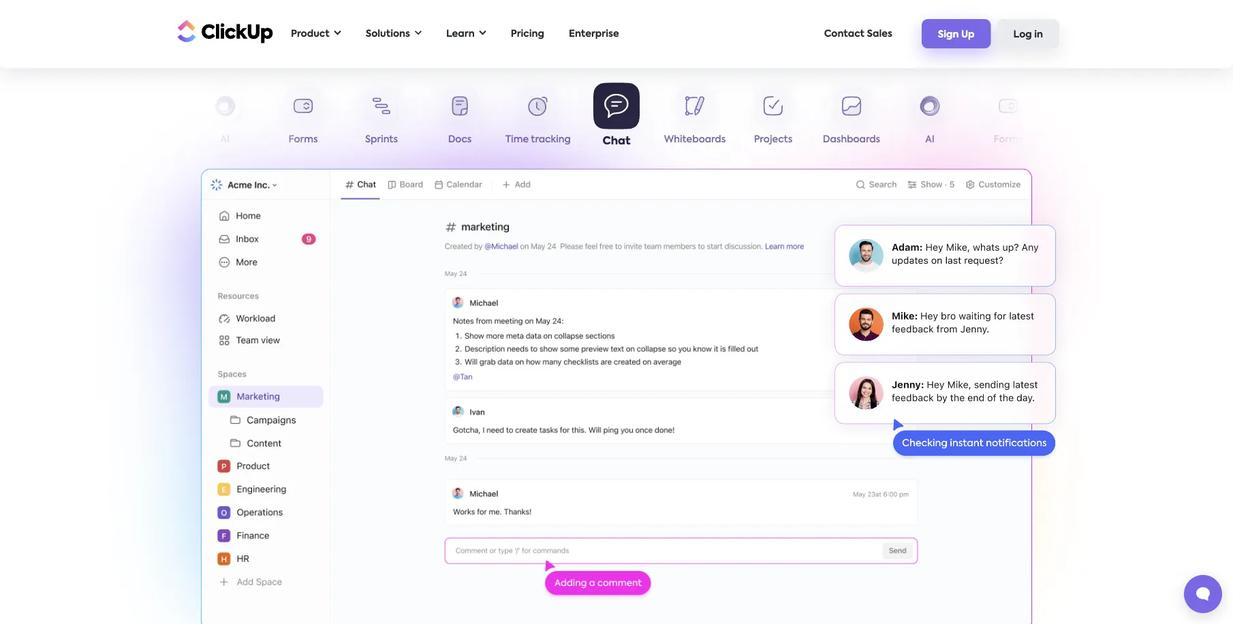 Task type: vqa. For each thing, say whether or not it's contained in the screenshot.
middle Design
no



Task type: locate. For each thing, give the bounding box(es) containing it.
ai
[[220, 135, 230, 144], [926, 135, 935, 144]]

1 horizontal spatial forms button
[[970, 87, 1048, 150]]

1 horizontal spatial ai
[[926, 135, 935, 144]]

tracking
[[531, 135, 571, 144]]

log
[[1014, 30, 1032, 39]]

dashboards
[[118, 135, 175, 144], [823, 135, 881, 144]]

2 sprints from the left
[[1071, 135, 1103, 144]]

0 horizontal spatial forms button
[[264, 87, 342, 150]]

forms
[[289, 135, 318, 144], [994, 135, 1023, 144]]

0 horizontal spatial dashboards
[[118, 135, 175, 144]]

2 dashboards from the left
[[823, 135, 881, 144]]

0 horizontal spatial sprints button
[[342, 87, 421, 150]]

solutions button
[[359, 20, 429, 48]]

learn
[[446, 29, 475, 39]]

dashboards button
[[107, 87, 186, 150], [813, 87, 891, 150]]

0 horizontal spatial ai button
[[186, 87, 264, 150]]

0 horizontal spatial ai
[[220, 135, 230, 144]]

0 horizontal spatial forms
[[289, 135, 318, 144]]

1 ai from the left
[[220, 135, 230, 144]]

2 ai from the left
[[926, 135, 935, 144]]

0 horizontal spatial sprints
[[365, 135, 398, 144]]

in
[[1035, 30, 1043, 39]]

clickup image
[[174, 18, 273, 44]]

1 horizontal spatial ai button
[[891, 87, 970, 150]]

chat button
[[578, 83, 656, 150]]

sprints button
[[342, 87, 421, 150], [1048, 87, 1126, 150]]

1 horizontal spatial dashboards
[[823, 135, 881, 144]]

product button
[[284, 20, 348, 48]]

time tracking
[[506, 135, 571, 144]]

ai button
[[186, 87, 264, 150], [891, 87, 970, 150]]

1 horizontal spatial forms
[[994, 135, 1023, 144]]

learn button
[[440, 20, 493, 48]]

whiteboards
[[664, 135, 726, 144]]

0 horizontal spatial dashboards button
[[107, 87, 186, 150]]

log in
[[1014, 30, 1043, 39]]

1 horizontal spatial sprints button
[[1048, 87, 1126, 150]]

1 horizontal spatial dashboards button
[[813, 87, 891, 150]]

product
[[291, 29, 330, 39]]

pricing link
[[504, 20, 551, 48]]

1 ai button from the left
[[186, 87, 264, 150]]

projects
[[754, 135, 793, 144]]

chat image
[[201, 169, 1033, 624], [818, 210, 1073, 462]]

1 horizontal spatial sprints
[[1071, 135, 1103, 144]]

enterprise link
[[562, 20, 626, 48]]

enterprise
[[569, 29, 619, 39]]

forms button
[[264, 87, 342, 150], [970, 87, 1048, 150]]

sprints
[[365, 135, 398, 144], [1071, 135, 1103, 144]]

2 dashboards button from the left
[[813, 87, 891, 150]]

sign up
[[938, 30, 975, 39]]

pricing
[[511, 29, 545, 39]]

docs button
[[421, 87, 499, 150]]



Task type: describe. For each thing, give the bounding box(es) containing it.
ai for first "ai" button from the right
[[926, 135, 935, 144]]

log in link
[[998, 19, 1060, 48]]

up
[[962, 30, 975, 39]]

sign up button
[[922, 19, 991, 48]]

whiteboards button
[[656, 87, 734, 150]]

1 forms from the left
[[289, 135, 318, 144]]

1 sprints from the left
[[365, 135, 398, 144]]

sign
[[938, 30, 959, 39]]

2 forms from the left
[[994, 135, 1023, 144]]

1 dashboards button from the left
[[107, 87, 186, 150]]

time
[[506, 135, 529, 144]]

1 dashboards from the left
[[118, 135, 175, 144]]

sales
[[867, 29, 893, 39]]

contact
[[824, 29, 865, 39]]

2 ai button from the left
[[891, 87, 970, 150]]

ai for 1st "ai" button from the left
[[220, 135, 230, 144]]

projects button
[[734, 87, 813, 150]]

chat
[[603, 136, 631, 147]]

contact sales
[[824, 29, 893, 39]]

2 forms button from the left
[[970, 87, 1048, 150]]

time tracking button
[[499, 87, 578, 150]]

1 forms button from the left
[[264, 87, 342, 150]]

2 sprints button from the left
[[1048, 87, 1126, 150]]

solutions
[[366, 29, 410, 39]]

docs
[[448, 135, 472, 144]]

1 sprints button from the left
[[342, 87, 421, 150]]

contact sales link
[[818, 20, 900, 48]]



